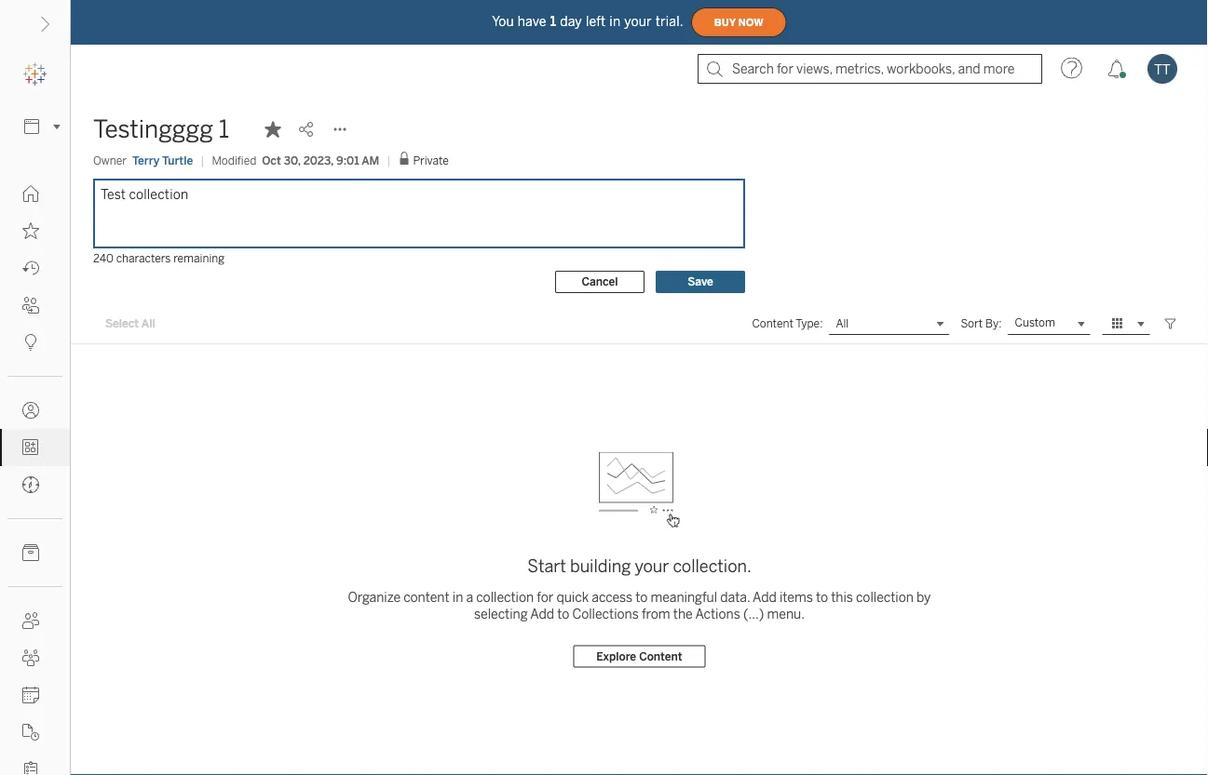 Task type: vqa. For each thing, say whether or not it's contained in the screenshot.
middle to
yes



Task type: locate. For each thing, give the bounding box(es) containing it.
2023,
[[303, 154, 333, 167]]

to left this
[[816, 591, 828, 606]]

1 up modified
[[219, 115, 229, 144]]

owner
[[93, 154, 127, 167]]

2 collection from the left
[[856, 591, 914, 606]]

Collection Description text field
[[93, 179, 745, 249]]

collection up the selecting
[[476, 591, 534, 606]]

1 horizontal spatial all
[[836, 317, 849, 331]]

1 left day
[[550, 14, 556, 29]]

day
[[560, 14, 582, 29]]

content down from
[[639, 650, 682, 664]]

testingggg 1
[[93, 115, 229, 144]]

0 vertical spatial in
[[610, 14, 621, 29]]

am
[[362, 154, 379, 167]]

collections
[[572, 607, 639, 623]]

| right am
[[387, 154, 391, 167]]

all right type:
[[836, 317, 849, 331]]

all button
[[828, 313, 950, 335]]

content left type:
[[752, 317, 793, 331]]

a
[[466, 591, 473, 606]]

0 horizontal spatial all
[[141, 317, 155, 331]]

1 | from the left
[[200, 154, 204, 167]]

start
[[527, 557, 566, 577]]

your up organize content in a collection for quick access to meaningful data. add items to this collection by selecting add to collections from the actions (...) menu.
[[635, 557, 669, 577]]

all right "select" on the top
[[141, 317, 155, 331]]

1 vertical spatial 1
[[219, 115, 229, 144]]

terry
[[132, 154, 160, 167]]

trial.
[[656, 14, 683, 29]]

1 collection from the left
[[476, 591, 534, 606]]

content type:
[[752, 317, 823, 331]]

collection.
[[673, 557, 752, 577]]

to down quick at the bottom left of page
[[557, 607, 569, 623]]

all inside "button"
[[141, 317, 155, 331]]

1 horizontal spatial 1
[[550, 14, 556, 29]]

add
[[753, 591, 777, 606], [530, 607, 554, 623]]

1 vertical spatial content
[[639, 650, 682, 664]]

2 all from the left
[[836, 317, 849, 331]]

all inside popup button
[[836, 317, 849, 331]]

in
[[610, 14, 621, 29], [452, 591, 463, 606]]

content
[[404, 591, 450, 606]]

0 horizontal spatial add
[[530, 607, 554, 623]]

1 vertical spatial in
[[452, 591, 463, 606]]

1 vertical spatial add
[[530, 607, 554, 623]]

0 vertical spatial 1
[[550, 14, 556, 29]]

characters
[[116, 251, 171, 265]]

1 all from the left
[[141, 317, 155, 331]]

data.
[[720, 591, 750, 606]]

add down for
[[530, 607, 554, 623]]

in left a
[[452, 591, 463, 606]]

0 vertical spatial content
[[752, 317, 793, 331]]

1 horizontal spatial add
[[753, 591, 777, 606]]

building
[[570, 557, 631, 577]]

0 horizontal spatial in
[[452, 591, 463, 606]]

1
[[550, 14, 556, 29], [219, 115, 229, 144]]

terry turtle link
[[132, 152, 193, 169]]

turtle
[[162, 154, 193, 167]]

this
[[831, 591, 853, 606]]

to
[[635, 591, 648, 606], [816, 591, 828, 606], [557, 607, 569, 623]]

access
[[592, 591, 633, 606]]

cancel
[[582, 275, 618, 289]]

buy now button
[[691, 7, 787, 37]]

add up (...)
[[753, 591, 777, 606]]

Search for views, metrics, workbooks, and more text field
[[698, 54, 1042, 84]]

your left trial.
[[624, 14, 652, 29]]

0 horizontal spatial collection
[[476, 591, 534, 606]]

1 horizontal spatial content
[[752, 317, 793, 331]]

by
[[917, 591, 931, 606]]

cancel button
[[555, 271, 645, 293]]

actions
[[695, 607, 740, 623]]

start building your collection.
[[527, 557, 752, 577]]

content
[[752, 317, 793, 331], [639, 650, 682, 664]]

all
[[141, 317, 155, 331], [836, 317, 849, 331]]

by:
[[985, 317, 1002, 331]]

type:
[[796, 317, 823, 331]]

9:01
[[336, 154, 359, 167]]

buy now
[[714, 17, 764, 28]]

collection
[[476, 591, 534, 606], [856, 591, 914, 606]]

the
[[673, 607, 693, 623]]

collection left 'by'
[[856, 591, 914, 606]]

1 horizontal spatial to
[[635, 591, 648, 606]]

navigation panel element
[[0, 56, 70, 776]]

in right "left"
[[610, 14, 621, 29]]

| right turtle
[[200, 154, 204, 167]]

selecting
[[474, 607, 528, 623]]

in inside organize content in a collection for quick access to meaningful data. add items to this collection by selecting add to collections from the actions (...) menu.
[[452, 591, 463, 606]]

1 vertical spatial your
[[635, 557, 669, 577]]

0 vertical spatial add
[[753, 591, 777, 606]]

1 horizontal spatial collection
[[856, 591, 914, 606]]

to up from
[[635, 591, 648, 606]]

0 horizontal spatial |
[[200, 154, 204, 167]]

0 horizontal spatial content
[[639, 650, 682, 664]]

|
[[200, 154, 204, 167], [387, 154, 391, 167]]

1 horizontal spatial |
[[387, 154, 391, 167]]

select all button
[[93, 313, 167, 335]]

your
[[624, 14, 652, 29], [635, 557, 669, 577]]



Task type: describe. For each thing, give the bounding box(es) containing it.
testingggg
[[93, 115, 213, 144]]

explore content button
[[573, 646, 706, 668]]

have
[[518, 14, 546, 29]]

select all
[[105, 317, 155, 331]]

from
[[642, 607, 670, 623]]

menu.
[[767, 607, 805, 623]]

private
[[413, 154, 449, 168]]

content inside button
[[639, 650, 682, 664]]

quick
[[556, 591, 589, 606]]

0 horizontal spatial 1
[[219, 115, 229, 144]]

organize content in a collection for quick access to meaningful data. add items to this collection by selecting add to collections from the actions (...) menu.
[[348, 591, 931, 623]]

custom button
[[1007, 313, 1091, 335]]

sort by:
[[961, 317, 1002, 331]]

explore content
[[596, 650, 682, 664]]

organize
[[348, 591, 401, 606]]

you
[[492, 14, 514, 29]]

240
[[93, 251, 114, 265]]

buy
[[714, 17, 736, 28]]

30,
[[284, 154, 301, 167]]

meaningful
[[651, 591, 717, 606]]

main navigation. press the up and down arrow keys to access links. element
[[0, 175, 70, 776]]

left
[[586, 14, 606, 29]]

now
[[739, 17, 764, 28]]

sort
[[961, 317, 983, 331]]

select
[[105, 317, 139, 331]]

remaining
[[173, 251, 225, 265]]

2 | from the left
[[387, 154, 391, 167]]

240 characters remaining
[[93, 251, 225, 265]]

custom
[[1015, 316, 1055, 330]]

2 horizontal spatial to
[[816, 591, 828, 606]]

(...)
[[743, 607, 764, 623]]

modified
[[212, 154, 256, 167]]

items
[[780, 591, 813, 606]]

you have 1 day left in your trial.
[[492, 14, 683, 29]]

oct
[[262, 154, 281, 167]]

0 horizontal spatial to
[[557, 607, 569, 623]]

0 vertical spatial your
[[624, 14, 652, 29]]

1 horizontal spatial in
[[610, 14, 621, 29]]

explore
[[596, 650, 636, 664]]

grid view image
[[1109, 316, 1126, 332]]

owner terry turtle | modified oct 30, 2023, 9:01 am |
[[93, 154, 391, 167]]

for
[[537, 591, 554, 606]]



